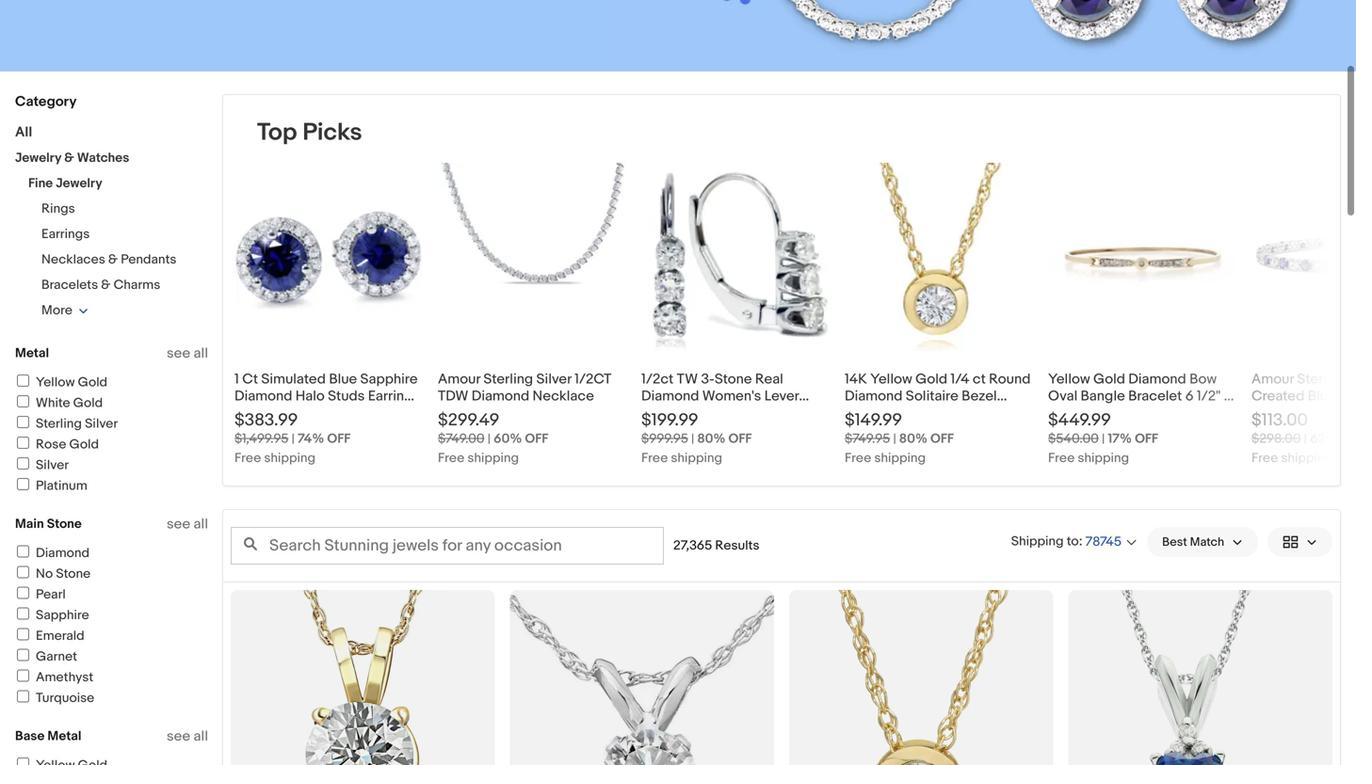 Task type: vqa. For each thing, say whether or not it's contained in the screenshot.
shipping within $449.99 $540.00 | 17% OFF Free shipping
yes



Task type: locate. For each thing, give the bounding box(es) containing it.
1 horizontal spatial sapphire
[[360, 371, 418, 388]]

2 horizontal spatial earrings
[[676, 405, 729, 422]]

sterling up $299.49
[[484, 371, 533, 388]]

$1,499.95 text field
[[235, 432, 289, 448]]

silver
[[537, 371, 572, 388], [85, 416, 118, 432], [36, 458, 69, 474]]

4 shipping from the left
[[875, 451, 926, 467]]

shipping inside $383.99 $1,499.95 | 74% off free shipping
[[264, 451, 316, 467]]

best match
[[1163, 535, 1225, 550]]

14k up pendant
[[845, 371, 868, 388]]

1 horizontal spatial necklace
[[901, 405, 963, 422]]

yellow up $449.99
[[1049, 371, 1091, 388]]

stone left real
[[715, 371, 752, 388]]

real
[[755, 371, 784, 388]]

gold up "sterling silver" at the bottom of the page
[[73, 396, 103, 412]]

round right ct
[[989, 371, 1031, 388]]

earrings
[[41, 227, 90, 243], [368, 388, 420, 405], [676, 405, 729, 422]]

2 off from the left
[[525, 432, 549, 448]]

14k inside 14k yellow gold 1/4 ct round diamond solitaire bezel pendant necklace 18"
[[845, 371, 868, 388]]

shipping down "60%"
[[468, 451, 519, 467]]

shipping down 17% at bottom
[[1078, 451, 1130, 467]]

2 80% from the left
[[900, 432, 928, 448]]

1 vertical spatial round
[[1073, 405, 1114, 422]]

platinum link
[[14, 479, 87, 495]]

amour
[[438, 371, 481, 388], [1252, 371, 1295, 388]]

1 80% from the left
[[697, 432, 726, 448]]

rose
[[36, 437, 66, 453]]

:
[[1079, 534, 1083, 550]]

gold up the 74%
[[299, 405, 331, 422]]

free inside $383.99 $1,499.95 | 74% off free shipping
[[235, 451, 261, 467]]

1 see all button from the top
[[167, 345, 208, 362]]

amour up $113.00
[[1252, 371, 1295, 388]]

off right "60%"
[[525, 432, 549, 448]]

yellow gold checkbox up white gold option
[[17, 375, 29, 387]]

0 vertical spatial see all
[[167, 345, 208, 362]]

see all
[[167, 345, 208, 362], [167, 516, 208, 533], [167, 729, 208, 746]]

$298.00 text field
[[1252, 432, 1302, 448]]

free inside '$199.99 $999.95 | 80% off free shipping'
[[642, 451, 668, 467]]

1 vertical spatial see all
[[167, 516, 208, 533]]

1 vertical spatial stone
[[47, 517, 82, 533]]

yellow gold checkbox down base
[[17, 758, 29, 766]]

off down the brilliant
[[1135, 432, 1159, 448]]

diamond inside yellow gold diamond bow oval bangle bracelet 6 1/2" - 10k round brilliant .50ctw
[[1129, 371, 1187, 388]]

0 horizontal spatial amour
[[438, 371, 481, 388]]

shipping inside $113.00 $298.00 | 62% of free shipping
[[1282, 451, 1333, 467]]

shipping inside $449.99 $540.00 | 17% off free shipping
[[1078, 451, 1130, 467]]

1/2 ct diamond & blue sapphire heart pendant 14k white gold necklace image
[[1069, 591, 1333, 766]]

shipping down the 74%
[[264, 451, 316, 467]]

yellow inside yellow gold diamond bow oval bangle bracelet 6 1/2" - 10k round brilliant .50ctw
[[1049, 371, 1091, 388]]

gold left "1/4"
[[916, 371, 948, 388]]

see
[[167, 345, 190, 362], [167, 516, 190, 533], [167, 729, 190, 746]]

0 vertical spatial 14k
[[845, 371, 868, 388]]

2 vertical spatial see
[[167, 729, 190, 746]]

gold up white gold
[[78, 375, 107, 391]]

3 off from the left
[[729, 432, 752, 448]]

necklace inside 14k yellow gold 1/4 ct round diamond solitaire bezel pendant necklace 18"
[[901, 405, 963, 422]]

1 vertical spatial all
[[194, 516, 208, 533]]

round up $540.00
[[1073, 405, 1114, 422]]

metal right base
[[47, 729, 81, 745]]

1 horizontal spatial yellow
[[871, 371, 913, 388]]

4 off from the left
[[931, 432, 954, 448]]

80% inside $149.99 $749.95 | 80% off free shipping
[[900, 432, 928, 448]]

0 horizontal spatial necklace
[[533, 388, 594, 405]]

free down $1,499.95 text box
[[235, 451, 261, 467]]

0 vertical spatial 14k yellow gold 1/4 ct round diamond solitaire bezel pendant necklace 18" image
[[845, 163, 1034, 351]]

1 see all from the top
[[167, 345, 208, 362]]

| inside $113.00 $298.00 | 62% of free shipping
[[1305, 432, 1308, 448]]

diamond up $149.99
[[845, 388, 903, 405]]

free for $113.00
[[1252, 451, 1279, 467]]

1 vertical spatial 14k
[[732, 405, 754, 422]]

bracelets & charms link
[[41, 277, 160, 293]]

4 | from the left
[[894, 432, 897, 448]]

shipping
[[264, 451, 316, 467], [468, 451, 519, 467], [671, 451, 723, 467], [875, 451, 926, 467], [1078, 451, 1130, 467], [1282, 451, 1333, 467]]

sterling silver
[[36, 416, 118, 432]]

| left the 74%
[[292, 432, 295, 448]]

0 vertical spatial sapphire
[[360, 371, 418, 388]]

free down $749.00 text field
[[438, 451, 465, 467]]

2 vertical spatial see all
[[167, 729, 208, 746]]

4 free from the left
[[845, 451, 872, 467]]

| left 17% at bottom
[[1102, 432, 1105, 448]]

0 vertical spatial yellow gold checkbox
[[17, 375, 29, 387]]

2 vertical spatial see all button
[[167, 729, 208, 746]]

| right "$999.95" text box at the bottom
[[692, 432, 695, 448]]

5 | from the left
[[1102, 432, 1105, 448]]

free inside $449.99 $540.00 | 17% off free shipping
[[1049, 451, 1075, 467]]

Enter your search keyword text field
[[231, 528, 664, 565]]

| inside '$199.99 $999.95 | 80% off free shipping'
[[692, 432, 695, 448]]

off right the 74%
[[327, 432, 351, 448]]

yellow gold link
[[14, 375, 107, 391]]

free for $449.99
[[1049, 451, 1075, 467]]

0 vertical spatial stone
[[715, 371, 752, 388]]

round inside 14k yellow gold 1/4 ct round diamond solitaire bezel pendant necklace 18"
[[989, 371, 1031, 388]]

0 vertical spatial all
[[194, 345, 208, 362]]

see all button
[[167, 345, 208, 362], [167, 516, 208, 533], [167, 729, 208, 746]]

necklace inside the amour sterling silver 1/2ct tdw diamond necklace $299.49 $749.00 | 60% off free shipping
[[533, 388, 594, 405]]

| inside $449.99 $540.00 | 17% off free shipping
[[1102, 432, 1105, 448]]

shipping down the 62%
[[1282, 451, 1333, 467]]

sapphire right blue
[[360, 371, 418, 388]]

1 horizontal spatial earrings
[[368, 388, 420, 405]]

white up "$1,499.95"
[[259, 405, 296, 422]]

2 see all button from the top
[[167, 516, 208, 533]]

watches
[[77, 150, 129, 166]]

gold up the brilliant
[[1094, 371, 1126, 388]]

metal up yellow gold link
[[15, 346, 49, 362]]

10k inside '1 ct simulated blue sapphire diamond halo studs earrings 10k white gold'
[[235, 405, 255, 422]]

1 see from the top
[[167, 345, 190, 362]]

fine
[[28, 176, 53, 192]]

oval
[[1049, 388, 1078, 405]]

tdw
[[438, 388, 469, 405]]

80% inside '$199.99 $999.95 | 80% off free shipping'
[[697, 432, 726, 448]]

$749.95 text field
[[845, 432, 891, 448]]

no
[[36, 567, 53, 583]]

1/2"
[[1197, 388, 1221, 405]]

2 vertical spatial stone
[[56, 567, 91, 583]]

off inside $383.99 $1,499.95 | 74% off free shipping
[[327, 432, 351, 448]]

Yellow Gold checkbox
[[17, 375, 29, 387], [17, 758, 29, 766]]

jewelry down jewelry & watches
[[56, 176, 102, 192]]

14k yellow gold 1/4 ct round diamond solitaire bezel pendant necklace 18"
[[845, 371, 1031, 422]]

free inside the amour sterling silver 1/2ct tdw diamond necklace $299.49 $749.00 | 60% off free shipping
[[438, 451, 465, 467]]

& down necklaces & pendants link
[[101, 277, 111, 293]]

shipping inside $149.99 $749.95 | 80% off free shipping
[[875, 451, 926, 467]]

silver down rose on the bottom of page
[[36, 458, 69, 474]]

1 horizontal spatial sterling
[[484, 371, 533, 388]]

sterling for s
[[1298, 371, 1347, 388]]

0 vertical spatial see all button
[[167, 345, 208, 362]]

diamond up "$383.99"
[[235, 388, 292, 405]]

sapphire up emerald
[[36, 608, 89, 624]]

| inside $149.99 $749.95 | 80% off free shipping
[[894, 432, 897, 448]]

off inside $449.99 $540.00 | 17% off free shipping
[[1135, 432, 1159, 448]]

2 horizontal spatial white
[[757, 405, 794, 422]]

sterling inside amour sterling s
[[1298, 371, 1347, 388]]

0 horizontal spatial round
[[989, 371, 1031, 388]]

stone
[[715, 371, 752, 388], [47, 517, 82, 533], [56, 567, 91, 583]]

White Gold checkbox
[[17, 396, 29, 408]]

metal
[[15, 346, 49, 362], [47, 729, 81, 745]]

ct
[[973, 371, 986, 388]]

5 free from the left
[[1049, 451, 1075, 467]]

sterling left 's'
[[1298, 371, 1347, 388]]

free
[[235, 451, 261, 467], [438, 451, 465, 467], [642, 451, 668, 467], [845, 451, 872, 467], [1049, 451, 1075, 467], [1252, 451, 1279, 467]]

free inside $149.99 $749.95 | 80% off free shipping
[[845, 451, 872, 467]]

2 horizontal spatial silver
[[537, 371, 572, 388]]

1 vertical spatial yellow gold checkbox
[[17, 758, 29, 766]]

earrings right 'studs' on the bottom left
[[368, 388, 420, 405]]

0 vertical spatial see
[[167, 345, 190, 362]]

1 ct simulated blue sapphire diamond halo studs earrings 10k white gold
[[235, 371, 420, 422]]

$540.00 text field
[[1049, 432, 1099, 448]]

off down the 1/2ct tw 3-stone real diamond women's lever back earrings 14k white gold
[[729, 432, 752, 448]]

all for yellow gold
[[194, 345, 208, 362]]

14k left "lever"
[[732, 405, 754, 422]]

0 horizontal spatial sapphire
[[36, 608, 89, 624]]

gold left pendant
[[797, 405, 829, 422]]

shipping down $749.95
[[875, 451, 926, 467]]

bezel
[[962, 388, 997, 405]]

all
[[194, 345, 208, 362], [194, 516, 208, 533], [194, 729, 208, 746]]

free inside $113.00 $298.00 | 62% of free shipping
[[1252, 451, 1279, 467]]

fine jewelry
[[28, 176, 102, 192]]

2 horizontal spatial sterling
[[1298, 371, 1347, 388]]

10k
[[235, 405, 255, 422], [1049, 405, 1069, 422]]

| for $149.99
[[894, 432, 897, 448]]

off for $449.99
[[1135, 432, 1159, 448]]

off inside '$199.99 $999.95 | 80% off free shipping'
[[729, 432, 752, 448]]

silver left "1/2ct" on the left of page
[[537, 371, 572, 388]]

shipping inside '$199.99 $999.95 | 80% off free shipping'
[[671, 451, 723, 467]]

gold
[[916, 371, 948, 388], [1094, 371, 1126, 388], [78, 375, 107, 391], [73, 396, 103, 412], [299, 405, 331, 422], [797, 405, 829, 422], [69, 437, 99, 453]]

1 amour from the left
[[438, 371, 481, 388]]

|
[[292, 432, 295, 448], [488, 432, 491, 448], [692, 432, 695, 448], [894, 432, 897, 448], [1102, 432, 1105, 448], [1305, 432, 1308, 448]]

80% for $149.99
[[900, 432, 928, 448]]

emerald link
[[14, 629, 84, 645]]

necklace
[[533, 388, 594, 405], [901, 405, 963, 422]]

5 off from the left
[[1135, 432, 1159, 448]]

yellow gold diamond bow oval bangle bracelet 6 1/2" - 10k round brilliant .50ctw
[[1049, 371, 1230, 422]]

sterling down white gold link
[[36, 416, 82, 432]]

0 vertical spatial round
[[989, 371, 1031, 388]]

off down 14k yellow gold 1/4 ct round diamond solitaire bezel pendant necklace 18"
[[931, 432, 954, 448]]

emerald
[[36, 629, 84, 645]]

1 vertical spatial 14k yellow gold 1/4 ct round diamond solitaire bezel pendant necklace 18" image
[[790, 591, 1054, 766]]

| for $383.99
[[292, 432, 295, 448]]

1/2ct tw 3-stone real diamond women's lever back earrings 14k white gold image
[[642, 163, 830, 351]]

yellow for yellow gold diamond bow oval bangle bracelet 6 1/2" - 10k round brilliant .50ctw
[[1049, 371, 1091, 388]]

diamond up "$199.99" in the bottom of the page
[[642, 388, 699, 405]]

0 vertical spatial silver
[[537, 371, 572, 388]]

80% down "$199.99" in the bottom of the page
[[697, 432, 726, 448]]

| for $449.99
[[1102, 432, 1105, 448]]

silver down white gold
[[85, 416, 118, 432]]

best match button
[[1148, 528, 1259, 558]]

6 shipping from the left
[[1282, 451, 1333, 467]]

1 shipping from the left
[[264, 451, 316, 467]]

1 horizontal spatial white
[[259, 405, 296, 422]]

white inside '1 ct simulated blue sapphire diamond halo studs earrings 10k white gold'
[[259, 405, 296, 422]]

Garnet checkbox
[[17, 650, 29, 662]]

&
[[64, 150, 74, 166], [108, 252, 118, 268], [101, 277, 111, 293]]

yellow up white gold link
[[36, 375, 75, 391]]

top picks
[[257, 118, 362, 147]]

1 vertical spatial see
[[167, 516, 190, 533]]

gold inside 14k yellow gold 1/4 ct round diamond solitaire bezel pendant necklace 18"
[[916, 371, 948, 388]]

& up bracelets & charms link
[[108, 252, 118, 268]]

5 shipping from the left
[[1078, 451, 1130, 467]]

1 10k from the left
[[235, 405, 255, 422]]

bracelet
[[1129, 388, 1183, 405]]

1 | from the left
[[292, 432, 295, 448]]

3 see all from the top
[[167, 729, 208, 746]]

3 see all button from the top
[[167, 729, 208, 746]]

1 vertical spatial sapphire
[[36, 608, 89, 624]]

2 vertical spatial silver
[[36, 458, 69, 474]]

stone up "diamond" link
[[47, 517, 82, 533]]

2 horizontal spatial yellow
[[1049, 371, 1091, 388]]

1 free from the left
[[235, 451, 261, 467]]

$199.99 $999.95 | 80% off free shipping
[[642, 410, 752, 467]]

$999.95 text field
[[642, 432, 689, 448]]

diamond up the brilliant
[[1129, 371, 1187, 388]]

Emerald checkbox
[[17, 629, 29, 641]]

0 horizontal spatial 14k
[[732, 405, 754, 422]]

14k yellow gold 1/4 ct round diamond solitaire bezel pendant necklace 18" image
[[845, 163, 1034, 351], [790, 591, 1054, 766]]

1 horizontal spatial 10k
[[1049, 405, 1069, 422]]

sapphire inside '1 ct simulated blue sapphire diamond halo studs earrings 10k white gold'
[[360, 371, 418, 388]]

rings earrings necklaces & pendants bracelets & charms
[[41, 201, 177, 293]]

free down "$999.95" text box at the bottom
[[642, 451, 668, 467]]

amour sterling silver 1/2ct tdw diamond necklace image
[[438, 163, 627, 351]]

shipping down $999.95
[[671, 451, 723, 467]]

6 | from the left
[[1305, 432, 1308, 448]]

1 vertical spatial silver
[[85, 416, 118, 432]]

rose gold link
[[14, 437, 99, 453]]

74%
[[298, 432, 324, 448]]

0 vertical spatial metal
[[15, 346, 49, 362]]

| left the 62%
[[1305, 432, 1308, 448]]

pearl link
[[14, 587, 66, 603]]

sapphire
[[360, 371, 418, 388], [36, 608, 89, 624]]

all
[[15, 124, 32, 141]]

silver link
[[14, 458, 69, 474]]

1 ct simulated blue sapphire diamond halo studs earrings 10k white gold image
[[235, 163, 423, 351]]

1 off from the left
[[327, 432, 351, 448]]

Pearl checkbox
[[17, 587, 29, 600]]

| inside $383.99 $1,499.95 | 74% off free shipping
[[292, 432, 295, 448]]

bangle
[[1081, 388, 1126, 405]]

1 vertical spatial see all button
[[167, 516, 208, 533]]

amour inside the amour sterling silver 1/2ct tdw diamond necklace $299.49 $749.00 | 60% off free shipping
[[438, 371, 481, 388]]

Silver checkbox
[[17, 458, 29, 470]]

2 all from the top
[[194, 516, 208, 533]]

see for yellow gold
[[167, 345, 190, 362]]

free down $540.00
[[1049, 451, 1075, 467]]

off for $383.99
[[327, 432, 351, 448]]

2 see from the top
[[167, 516, 190, 533]]

& up fine jewelry
[[64, 150, 74, 166]]

earrings inside the 1/2ct tw 3-stone real diamond women's lever back earrings 14k white gold
[[676, 405, 729, 422]]

3 shipping from the left
[[671, 451, 723, 467]]

shipping inside the amour sterling silver 1/2ct tdw diamond necklace $299.49 $749.00 | 60% off free shipping
[[468, 451, 519, 467]]

Platinum checkbox
[[17, 479, 29, 491]]

10k up $1,499.95 text box
[[235, 405, 255, 422]]

2 vertical spatial all
[[194, 729, 208, 746]]

women's
[[703, 388, 762, 405]]

80%
[[697, 432, 726, 448], [900, 432, 928, 448]]

| right $749.95
[[894, 432, 897, 448]]

0 horizontal spatial 80%
[[697, 432, 726, 448]]

white down yellow gold link
[[36, 396, 70, 412]]

| for $113.00
[[1305, 432, 1308, 448]]

yellow gold
[[36, 375, 107, 391]]

yellow
[[871, 371, 913, 388], [1049, 371, 1091, 388], [36, 375, 75, 391]]

yellow up pendant
[[871, 371, 913, 388]]

2 10k from the left
[[1049, 405, 1069, 422]]

white
[[36, 396, 70, 412], [259, 405, 296, 422], [757, 405, 794, 422]]

0 horizontal spatial white
[[36, 396, 70, 412]]

white down real
[[757, 405, 794, 422]]

1 horizontal spatial 80%
[[900, 432, 928, 448]]

shipping for $199.99
[[671, 451, 723, 467]]

top
[[257, 118, 297, 147]]

2 see all from the top
[[167, 516, 208, 533]]

10k up $540.00
[[1049, 405, 1069, 422]]

off inside $149.99 $749.95 | 80% off free shipping
[[931, 432, 954, 448]]

free down $749.95 text field on the bottom right
[[845, 451, 872, 467]]

1 horizontal spatial amour
[[1252, 371, 1295, 388]]

27,365 results
[[674, 538, 760, 554]]

1 all from the top
[[194, 345, 208, 362]]

3 free from the left
[[642, 451, 668, 467]]

stone right no
[[56, 567, 91, 583]]

base metal
[[15, 729, 81, 745]]

2 free from the left
[[438, 451, 465, 467]]

2 amour from the left
[[1252, 371, 1295, 388]]

| left "60%"
[[488, 432, 491, 448]]

amour up $299.49
[[438, 371, 481, 388]]

2 shipping from the left
[[468, 451, 519, 467]]

80% down $149.99
[[900, 432, 928, 448]]

0 horizontal spatial earrings
[[41, 227, 90, 243]]

earrings down rings link at the top
[[41, 227, 90, 243]]

sterling inside the amour sterling silver 1/2ct tdw diamond necklace $299.49 $749.00 | 60% off free shipping
[[484, 371, 533, 388]]

1/4
[[951, 371, 970, 388]]

6 free from the left
[[1252, 451, 1279, 467]]

amour sterling silver created blue and white sapphire tennis bracelet image
[[1252, 163, 1357, 351]]

1 yellow gold checkbox from the top
[[17, 375, 29, 387]]

0 horizontal spatial yellow
[[36, 375, 75, 391]]

| inside the amour sterling silver 1/2ct tdw diamond necklace $299.49 $749.00 | 60% off free shipping
[[488, 432, 491, 448]]

3 | from the left
[[692, 432, 695, 448]]

earrings down 3-
[[676, 405, 729, 422]]

0 horizontal spatial 10k
[[235, 405, 255, 422]]

free down $298.00 text box
[[1252, 451, 1279, 467]]

1/2ct
[[642, 371, 674, 388]]

amour inside amour sterling s
[[1252, 371, 1295, 388]]

jewelry up fine
[[15, 150, 61, 166]]

1 horizontal spatial 14k
[[845, 371, 868, 388]]

diamond up $299.49
[[472, 388, 530, 405]]

2 | from the left
[[488, 432, 491, 448]]

gold inside yellow gold diamond bow oval bangle bracelet 6 1/2" - 10k round brilliant .50ctw
[[1094, 371, 1126, 388]]

Amethyst checkbox
[[17, 670, 29, 683]]

1 horizontal spatial round
[[1073, 405, 1114, 422]]



Task type: describe. For each thing, give the bounding box(es) containing it.
rings link
[[41, 201, 75, 217]]

simulated
[[261, 371, 326, 388]]

main
[[15, 517, 44, 533]]

solitaire
[[906, 388, 959, 405]]

no stone
[[36, 567, 91, 583]]

see all button for diamond
[[167, 516, 208, 533]]

garnet
[[36, 650, 77, 666]]

jewelry & watches
[[15, 150, 129, 166]]

gold down "sterling silver" at the bottom of the page
[[69, 437, 99, 453]]

earrings link
[[41, 227, 90, 243]]

1 vertical spatial metal
[[47, 729, 81, 745]]

amour for amour sterling silver 1/2ct tdw diamond necklace $299.49 $749.00 | 60% off free shipping
[[438, 371, 481, 388]]

10k inside yellow gold diamond bow oval bangle bracelet 6 1/2" - 10k round brilliant .50ctw
[[1049, 405, 1069, 422]]

Diamond checkbox
[[17, 546, 29, 558]]

0 vertical spatial jewelry
[[15, 150, 61, 166]]

amethyst link
[[14, 670, 93, 686]]

see for diamond
[[167, 516, 190, 533]]

62%
[[1311, 432, 1338, 448]]

80% for $199.99
[[697, 432, 726, 448]]

3 all from the top
[[194, 729, 208, 746]]

shipping to : 78745
[[1012, 534, 1122, 551]]

studs
[[328, 388, 365, 405]]

2 yellow gold checkbox from the top
[[17, 758, 29, 766]]

stone for no stone
[[56, 567, 91, 583]]

of
[[1341, 432, 1357, 448]]

1/4 - 2 ct t.w. natural diamond solitaire pendant in 14k white or yellow gold image
[[231, 591, 495, 766]]

sterling for silver
[[484, 371, 533, 388]]

free for $199.99
[[642, 451, 668, 467]]

18"
[[966, 405, 984, 422]]

1/2ct round cut real diamond solitaire pendant necklace 14k white gold image
[[510, 591, 774, 766]]

diamond link
[[14, 546, 90, 562]]

shipping for $113.00
[[1282, 451, 1333, 467]]

white inside the 1/2ct tw 3-stone real diamond women's lever back earrings 14k white gold
[[757, 405, 794, 422]]

results
[[715, 538, 760, 554]]

yellow inside 14k yellow gold 1/4 ct round diamond solitaire bezel pendant necklace 18"
[[871, 371, 913, 388]]

picks
[[303, 118, 362, 147]]

earrings inside the rings earrings necklaces & pendants bracelets & charms
[[41, 227, 90, 243]]

Turquoise checkbox
[[17, 691, 29, 703]]

white gold
[[36, 396, 103, 412]]

| for $199.99
[[692, 432, 695, 448]]

see all button for yellow gold
[[167, 345, 208, 362]]

14k inside the 1/2ct tw 3-stone real diamond women's lever back earrings 14k white gold
[[732, 405, 754, 422]]

rose gold
[[36, 437, 99, 453]]

diamond up the no stone
[[36, 546, 90, 562]]

free for $383.99
[[235, 451, 261, 467]]

necklaces
[[41, 252, 105, 268]]

-
[[1224, 388, 1230, 405]]

rings
[[41, 201, 75, 217]]

$449.99
[[1049, 410, 1111, 431]]

1 vertical spatial jewelry
[[56, 176, 102, 192]]

turquoise
[[36, 691, 94, 707]]

stone for main stone
[[47, 517, 82, 533]]

No Stone checkbox
[[17, 567, 29, 579]]

see all for yellow gold
[[167, 345, 208, 362]]

diamond inside the amour sterling silver 1/2ct tdw diamond necklace $299.49 $749.00 | 60% off free shipping
[[472, 388, 530, 405]]

blue
[[329, 371, 357, 388]]

round inside yellow gold diamond bow oval bangle bracelet 6 1/2" - 10k round brilliant .50ctw
[[1073, 405, 1114, 422]]

gold inside '1 ct simulated blue sapphire diamond halo studs earrings 10k white gold'
[[299, 405, 331, 422]]

2 vertical spatial &
[[101, 277, 111, 293]]

60%
[[494, 432, 522, 448]]

turquoise link
[[14, 691, 94, 707]]

$149.99
[[845, 410, 903, 431]]

off inside the amour sterling silver 1/2ct tdw diamond necklace $299.49 $749.00 | 60% off free shipping
[[525, 432, 549, 448]]

$999.95
[[642, 432, 689, 448]]

earrings inside '1 ct simulated blue sapphire diamond halo studs earrings 10k white gold'
[[368, 388, 420, 405]]

$199.99
[[642, 410, 699, 431]]

27,365
[[674, 538, 713, 554]]

category
[[15, 93, 77, 110]]

back
[[642, 405, 673, 422]]

necklaces & pendants link
[[41, 252, 177, 268]]

6
[[1186, 388, 1194, 405]]

Sterling Silver checkbox
[[17, 416, 29, 429]]

diamond inside '1 ct simulated blue sapphire diamond halo studs earrings 10k white gold'
[[235, 388, 292, 405]]

platinum
[[36, 479, 87, 495]]

3-
[[701, 371, 715, 388]]

to
[[1067, 534, 1079, 550]]

all for diamond
[[194, 516, 208, 533]]

amour sterling silver 1/2ct tdw diamond necklace $299.49 $749.00 | 60% off free shipping
[[438, 371, 611, 467]]

17%
[[1108, 432, 1132, 448]]

amour sterling s
[[1252, 371, 1357, 422]]

charms
[[114, 277, 160, 293]]

1
[[235, 371, 239, 388]]

s
[[1351, 371, 1357, 388]]

$299.49
[[438, 410, 500, 431]]

$449.99 $540.00 | 17% off free shipping
[[1049, 410, 1159, 467]]

silver inside the amour sterling silver 1/2ct tdw diamond necklace $299.49 $749.00 | 60% off free shipping
[[537, 371, 572, 388]]

1 horizontal spatial silver
[[85, 416, 118, 432]]

diamond inside 14k yellow gold 1/4 ct round diamond solitaire bezel pendant necklace 18"
[[845, 388, 903, 405]]

view: gallery view image
[[1283, 533, 1318, 553]]

sterling silver link
[[14, 416, 118, 432]]

diamond inside the 1/2ct tw 3-stone real diamond women's lever back earrings 14k white gold
[[642, 388, 699, 405]]

$749.00 text field
[[438, 432, 485, 448]]

see all for diamond
[[167, 516, 208, 533]]

3 see from the top
[[167, 729, 190, 746]]

pendants
[[121, 252, 177, 268]]

shipping for $149.99
[[875, 451, 926, 467]]

off for $149.99
[[931, 432, 954, 448]]

shipping for $449.99
[[1078, 451, 1130, 467]]

more button
[[41, 303, 88, 319]]

Rose Gold checkbox
[[17, 437, 29, 449]]

white gold link
[[14, 396, 103, 412]]

shipping for $383.99
[[264, 451, 316, 467]]

Sapphire checkbox
[[17, 608, 29, 620]]

halo
[[296, 388, 325, 405]]

shipping
[[1012, 534, 1064, 550]]

yellow gold diamond bow oval bangle bracelet 6 1/2" - 10k round brilliant .50ctw image
[[1049, 163, 1237, 351]]

$749.95
[[845, 432, 891, 448]]

.50ctw
[[1169, 405, 1213, 422]]

all link
[[15, 124, 32, 141]]

sapphire link
[[14, 608, 89, 624]]

amour for amour sterling s
[[1252, 371, 1295, 388]]

off for $199.99
[[729, 432, 752, 448]]

amethyst
[[36, 670, 93, 686]]

main stone
[[15, 517, 82, 533]]

bow
[[1190, 371, 1217, 388]]

1/2ct
[[575, 371, 611, 388]]

$298.00
[[1252, 432, 1302, 448]]

ct
[[242, 371, 258, 388]]

$540.00
[[1049, 432, 1099, 448]]

bracelets
[[41, 277, 98, 293]]

stone inside the 1/2ct tw 3-stone real diamond women's lever back earrings 14k white gold
[[715, 371, 752, 388]]

$1,499.95
[[235, 432, 289, 448]]

$749.00
[[438, 432, 485, 448]]

base
[[15, 729, 45, 745]]

$113.00
[[1252, 410, 1309, 431]]

match
[[1191, 535, 1225, 550]]

0 vertical spatial &
[[64, 150, 74, 166]]

garnet link
[[14, 650, 77, 666]]

$113.00 $298.00 | 62% of free shipping
[[1252, 410, 1357, 467]]

1 vertical spatial &
[[108, 252, 118, 268]]

no stone link
[[14, 567, 91, 583]]

gold inside the 1/2ct tw 3-stone real diamond women's lever back earrings 14k white gold
[[797, 405, 829, 422]]

pendant
[[845, 405, 898, 422]]

0 horizontal spatial sterling
[[36, 416, 82, 432]]

pearl
[[36, 587, 66, 603]]

0 horizontal spatial silver
[[36, 458, 69, 474]]

yellow for yellow gold
[[36, 375, 75, 391]]

free for $149.99
[[845, 451, 872, 467]]

best
[[1163, 535, 1188, 550]]



